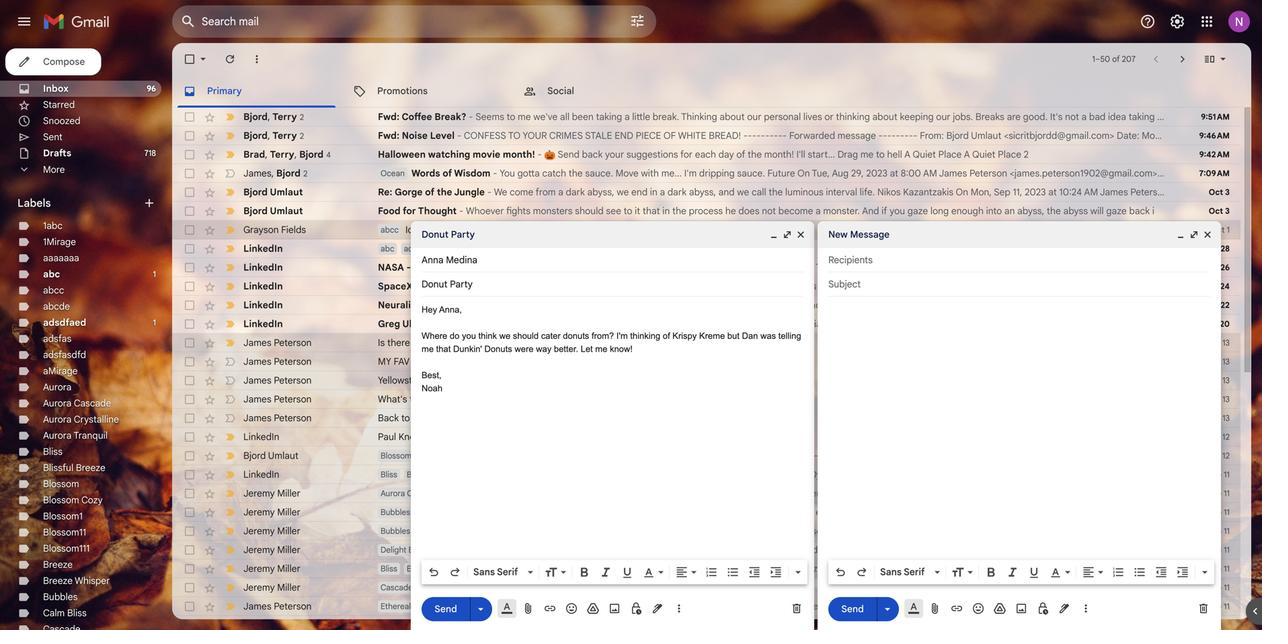 Task type: describe. For each thing, give the bounding box(es) containing it.
1 vertical spatial 2023
[[866, 167, 888, 179]]

1 horizontal spatial if
[[882, 205, 887, 217]]

future inside "link"
[[429, 412, 457, 424]]

cater
[[541, 331, 561, 341]]

noise
[[402, 130, 428, 142]]

2 gaze from the left
[[1106, 205, 1127, 217]]

bjord umlaut for food for thought
[[243, 205, 303, 217]]

1 horizontal spatial dreamy
[[490, 564, 519, 574]]

others right hey
[[444, 299, 474, 311]]

insert files using drive image for recipients
[[993, 602, 1007, 615]]

announce
[[800, 299, 842, 311]]

23 row from the top
[[172, 522, 1241, 541]]

aurora cascade link
[[43, 397, 111, 409]]

13 for back to the future
[[1223, 413, 1230, 423]]

their up greg ulmer and others share their thoughts on linkedin
[[504, 299, 526, 311]]

0 vertical spatial not
[[1065, 111, 1079, 123]]

aurora link
[[43, 381, 72, 393]]

way
[[536, 344, 552, 354]]

1 vertical spatial not
[[762, 205, 776, 217]]

calm bliss
[[43, 607, 87, 619]]

little
[[632, 111, 650, 123]]

you up scott
[[779, 544, 794, 556]]

new right more options icon
[[689, 601, 707, 612]]

at up announce
[[819, 280, 828, 292]]

share down "season"
[[477, 431, 501, 443]]

bjord , terry 2 for fwd: noise level - confess to your crimes stale end piece of white bread! ---------- forwarded message --------- from: bjord umlaut <sicritbjordd@gmail.com> date: mon, aug 7, 2023 at 10:58 am
[[243, 130, 304, 141]]

sep 13 for what's the name!
[[1206, 394, 1230, 405]]

become
[[779, 205, 813, 217]]

1 horizontal spatial abyss,
[[689, 186, 716, 198]]

1 horizontal spatial am
[[1084, 186, 1098, 198]]

aurora down amirage link
[[43, 381, 72, 393]]

list
[[666, 563, 678, 575]]

or
[[825, 111, 834, 123]]

bliss right calm
[[67, 607, 87, 619]]

1 sep 11 from the top
[[1208, 470, 1230, 480]]

hope?
[[412, 337, 439, 349]]

11,
[[1013, 186, 1022, 198]]

1 sep 13 from the top
[[1206, 338, 1230, 348]]

the up thought
[[437, 186, 452, 198]]

of down "watching"
[[443, 167, 452, 179]]

aurora cascade inside 'row'
[[381, 489, 439, 499]]

a down re: gorge of the jungle - we come from a dark abyss, we end in a dark abyss, and we call the luminous interval life. nikos kazantzakis on mon, sep 11, 2023 at 10:24 am james peterson <james.peterson1902@
[[816, 205, 821, 217]]

anna,
[[439, 305, 462, 315]]

bubbles inside labels navigation
[[43, 591, 78, 603]]

suggestions...
[[753, 450, 812, 462]]

1mirage
[[43, 236, 76, 248]]

to inside "link"
[[401, 412, 410, 424]]

wedding
[[702, 525, 738, 537]]

out!
[[789, 262, 807, 273]]

fwd: for fwd: noise level - confess to your crimes stale end piece of white bread! ---------- forwarded message --------- from: bjord umlaut <sicritbjordd@gmail.com> date: mon, aug 7, 2023 at 10:58 am
[[378, 130, 400, 142]]

14 row from the top
[[172, 352, 1241, 371]]

so for i'm
[[803, 506, 814, 518]]

aaaaaaa link
[[43, 252, 79, 264]]

the right day
[[748, 149, 762, 160]]

1 vertical spatial back
[[1129, 205, 1150, 217]]

blissful breeze
[[43, 462, 106, 474]]

bliss down paul
[[381, 470, 397, 480]]

2 place from the left
[[998, 149, 1022, 160]]

1 vertical spatial national
[[767, 318, 802, 330]]

confess
[[464, 130, 506, 142]]

and up the he
[[719, 186, 735, 198]]

0 vertical spatial are
[[1007, 111, 1021, 123]]

to right tickets
[[656, 506, 665, 518]]

sans serif for recipients
[[880, 566, 925, 578]]

at left 8:00
[[890, 167, 899, 179]]

9 row from the top
[[172, 258, 1241, 277]]

1 vertical spatial lives
[[701, 431, 720, 443]]

2 heights' from the left
[[1192, 563, 1227, 575]]

1 out from the left
[[670, 525, 684, 537]]

name
[[579, 601, 602, 612]]

and down shared
[[512, 262, 529, 273]]

1abc link
[[43, 220, 63, 232]]

stone
[[494, 337, 518, 349]]

breeze down knopp
[[407, 470, 432, 480]]

me left "we've"
[[518, 111, 531, 123]]

1 vertical spatial cascade
[[407, 489, 439, 499]]

a up space
[[544, 243, 550, 255]]

0 vertical spatial back
[[582, 149, 603, 160]]

umlaut for 23th 'row' from the bottom of the page
[[270, 205, 303, 217]]

Message Body text field
[[829, 303, 1211, 556]]

8 11 from the top
[[1224, 602, 1230, 612]]

trending for trending on linkedin: internship applications at spacex for spring… ͏ ͏ ͏ ͏ ͏ ͏ ͏ ͏ ͏ ͏ ͏ ͏ ͏ ͏ ͏ ͏ ͏ ͏ ͏ ͏ ͏ ͏ ͏ ͏ ͏ ͏ ͏ ͏ ͏ ͏ ͏ ͏ ͏ ͏ ͏ ͏ ͏ ͏ ͏ ͏ ͏ ͏ ͏ ͏ ͏ ͏
[[626, 280, 664, 292]]

10 row from the top
[[172, 277, 1241, 296]]

umlaut for 5th 'row'
[[270, 186, 303, 198]]

1 spacex from the left
[[378, 280, 413, 292]]

1 grayson from the left
[[243, 224, 279, 236]]

1 vertical spatial an
[[848, 525, 858, 537]]

a down me...
[[660, 186, 665, 198]]

6 james peterson from the top
[[243, 601, 312, 612]]

a right it's
[[1082, 111, 1087, 123]]

2 vertical spatial it
[[667, 488, 673, 499]]

their down "season"
[[504, 431, 523, 443]]

row containing brad
[[172, 145, 1241, 164]]

let's
[[496, 224, 517, 236]]

0 vertical spatial i
[[633, 243, 636, 255]]

noah
[[422, 383, 443, 393]]

hey, for hey, how long will it take to change the roof? best, jeremy
[[589, 488, 607, 499]]

insert signature image for recipients
[[1058, 602, 1071, 615]]

0 vertical spatial adsdfaed
[[404, 244, 439, 254]]

each
[[695, 149, 716, 160]]

harmony dreamy
[[455, 564, 519, 574]]

blossom111
[[43, 543, 90, 554]]

2 month! from the left
[[764, 149, 794, 160]]

2 horizontal spatial that
[[845, 299, 862, 311]]

2 sauce. from the left
[[737, 167, 765, 179]]

start...
[[808, 149, 835, 160]]

keeping
[[900, 111, 934, 123]]

a left break
[[1157, 111, 1163, 123]]

you down nikos
[[890, 205, 905, 217]]

will right aliens
[[604, 375, 617, 386]]

main menu image
[[16, 13, 32, 30]]

2 for 9:46 am
[[300, 131, 304, 141]]

to right 'due'
[[741, 431, 750, 443]]

5 11 from the top
[[1224, 545, 1230, 555]]

2 quiet from the left
[[972, 149, 996, 160]]

15 row from the top
[[172, 371, 1241, 390]]

send for recipients
[[841, 603, 864, 615]]

the up back to the future
[[410, 393, 424, 405]]

back
[[378, 412, 399, 424]]

1 vertical spatial if
[[770, 544, 776, 556]]

me inside where do you think we should cater donuts from? i'm thinking of krispy kreme but dan was telling me that dunkin' donuts
[[422, 344, 434, 354]]

1 horizontal spatial an
[[1005, 205, 1015, 217]]

1 horizontal spatial send
[[558, 149, 580, 160]]

greg ulmer and others share their thoughts on linkedin
[[378, 318, 634, 330]]

the left "abyss"
[[1047, 205, 1061, 217]]

1 horizontal spatial aug
[[1165, 130, 1182, 142]]

3 sep 13 from the top
[[1206, 376, 1230, 386]]

to right see
[[624, 205, 632, 217]]

for left them!
[[895, 525, 907, 537]]

of down words at the left top of page
[[425, 186, 435, 198]]

starred link
[[43, 99, 75, 111]]

3 13 from the top
[[1223, 376, 1230, 386]]

jeremy miller for lunch
[[243, 582, 300, 593]]

oct 3 for food for thought - whoever fights monsters should see to it that in the process he does not become a monster. and if you gaze long enough into an abyss, the abyss will gaze back i
[[1209, 206, 1230, 216]]

2 grayson from the left
[[606, 224, 642, 236]]

1 vertical spatial mon,
[[971, 186, 992, 198]]

is there hope? - the forge stone has been lost to maldenia. what more could we do to save alendria?!
[[378, 337, 813, 349]]

24 row from the top
[[172, 541, 1241, 560]]

the up hey, i bought tickets to the jonas brothers concert. i'm so excited! cheers, jeremy
[[741, 488, 755, 499]]

do inside 'row'
[[724, 337, 735, 349]]

8 row from the top
[[172, 239, 1241, 258]]

donut party dialog
[[411, 221, 814, 630]]

new right this
[[457, 375, 475, 386]]

numbered list ‪(⌘⇧7)‬ image
[[705, 566, 718, 579]]

insert signature image for anna medina
[[651, 602, 664, 615]]

will down bought
[[604, 525, 618, 537]]

settings image
[[1170, 13, 1186, 30]]

breeze down tranquil
[[76, 462, 106, 474]]

0 vertical spatial on
[[798, 167, 810, 179]]

1 13 from the top
[[1223, 338, 1230, 348]]

breeze down blossom111 link
[[43, 559, 73, 571]]

for down gorge
[[403, 205, 416, 217]]

breeze whisper link
[[43, 575, 110, 587]]

breeze down breeze link
[[43, 575, 73, 587]]

9:46 am
[[1199, 131, 1230, 141]]

1 vertical spatial am
[[923, 167, 937, 179]]

gatsby'
[[896, 563, 929, 575]]

a left list
[[658, 563, 664, 575]]

0 vertical spatial bad
[[1089, 111, 1106, 123]]

aurora tranquil link
[[43, 430, 108, 442]]

1 dark from the left
[[566, 186, 585, 198]]

should inside where do you think we should cater donuts from? i'm thinking of krispy kreme but dan was telling me that dunkin' donuts
[[513, 331, 539, 341]]

let inside message body text field
[[581, 344, 593, 354]]

2 horizontal spatial it
[[780, 262, 786, 273]]

2 dark from the left
[[668, 186, 687, 198]]

1 quiet from the left
[[913, 149, 936, 160]]

adsfasdfd
[[43, 349, 86, 361]]

2 horizontal spatial let
[[1189, 167, 1203, 179]]

insert link ‪(⌘k)‬ image for anna medina
[[543, 602, 557, 615]]

bubbles link
[[43, 591, 78, 603]]

before
[[676, 243, 704, 255]]

22 row from the top
[[172, 503, 1241, 522]]

1 'wuthering from the left
[[999, 563, 1045, 575]]

books:
[[737, 563, 766, 575]]

new down cream.
[[552, 243, 571, 255]]

yellowstone:
[[521, 375, 574, 386]]

sep 20
[[1203, 319, 1230, 329]]

at left '10:24'
[[1049, 186, 1057, 198]]

sep 12 for there are no bad suggestions...
[[1206, 451, 1230, 461]]

1 horizontal spatial mon,
[[1142, 130, 1163, 142]]

call
[[752, 186, 766, 198]]

cream
[[420, 224, 449, 236]]

does
[[739, 205, 760, 217]]

lunch
[[602, 582, 625, 593]]

the right the call
[[769, 186, 783, 198]]

1 horizontal spatial 2023
[[1025, 186, 1046, 198]]

will right "abyss"
[[1091, 205, 1104, 217]]

13 row from the top
[[172, 334, 1241, 352]]

and up where
[[432, 318, 450, 330]]

underline ‪(⌘u)‬ image
[[621, 566, 634, 580]]

breaks
[[976, 111, 1005, 123]]

terry for fwd: coffee break? - seems to me we've all been taking a little break. thinking about our personal lives or thinking about keeping our jobs. breaks are good. it's not a bad idea taking a break every now and th
[[273, 111, 297, 123]]

13 for my fav mario guys
[[1223, 357, 1230, 367]]

trending for trending now: dna oyj:n älylämmityspalvelu wattinen auttaa… ͏ ͏ ͏ ͏ ͏ ͏ ͏ ͏ ͏ ͏ ͏ ͏ ͏ ͏ ͏ ͏ ͏ ͏ ͏ ͏ ͏ ͏ ͏ ͏ ͏ ͏ ͏ ͏ ͏ ͏ ͏ ͏ ͏ ͏ ͏ ͏ ͏ ͏ ͏ ͏ ͏ ͏ ͏ ͏ ͏ ͏ ͏ ͏ ͏ ͏ ͏ ͏ ͏ ͏ ͏ ͏ ͏ ͏ ͏ ͏ ͏ ͏ ͏ ͏ ͏ ͏ ͏ ͏ ͏ ͏ ͏
[[726, 469, 763, 481]]

and up hey
[[415, 280, 433, 292]]

0 horizontal spatial been
[[538, 337, 560, 349]]

2 vertical spatial oct
[[1212, 225, 1225, 235]]

drafts link
[[43, 147, 71, 159]]

to down applications
[[789, 299, 798, 311]]

gorge
[[395, 186, 423, 198]]

compose
[[43, 56, 85, 68]]

oct for we come from a dark abyss, we end in a dark abyss, and we call the luminous interval life. nikos kazantzakis on mon, sep 11, 2023 at 10:24 am james peterson <james.peterson1902@
[[1209, 187, 1223, 197]]

5 row from the top
[[172, 183, 1262, 202]]

of
[[664, 130, 676, 142]]

3 11 from the top
[[1224, 507, 1230, 517]]

taiclet
[[477, 243, 508, 255]]

and up ulmer
[[424, 299, 442, 311]]

me left the know
[[730, 544, 743, 556]]

others up anna,
[[435, 280, 465, 292]]

james peterson for is there hope?
[[243, 337, 312, 349]]

0 vertical spatial blossom
[[381, 451, 412, 461]]

our down 1pm on the right of page
[[672, 601, 687, 612]]

subject field for recipients
[[829, 278, 1211, 291]]

aurora crystalline
[[43, 414, 119, 425]]

0 horizontal spatial long
[[630, 488, 649, 499]]

i'm right me...
[[684, 167, 697, 179]]

now:
[[766, 469, 786, 481]]

of right "season"
[[510, 375, 519, 386]]

0 vertical spatial abc
[[381, 244, 394, 254]]

level
[[430, 130, 455, 142]]

internship
[[720, 280, 763, 292]]

nikos
[[878, 186, 901, 198]]

2 row from the top
[[172, 126, 1262, 145]]

2 a from the left
[[964, 149, 970, 160]]

ethereal for ethereal
[[443, 545, 474, 555]]

discard draft ‪(⌘⇧d)‬ image
[[1197, 602, 1211, 615]]

a left little
[[625, 111, 630, 123]]

more options image
[[1082, 602, 1090, 615]]

27 row from the top
[[172, 597, 1241, 616]]

4 sep 11 from the top
[[1208, 526, 1230, 536]]

2 sep 11 from the top
[[1208, 489, 1230, 499]]

the right catch
[[569, 167, 583, 179]]

for left each
[[680, 149, 693, 160]]

to up to
[[507, 111, 515, 123]]

<james.peterson1902@gmail.com>
[[1010, 167, 1158, 179]]

cheers,
[[852, 506, 885, 518]]

3 bjord umlaut from the top
[[243, 450, 299, 462]]

Search mail text field
[[202, 15, 592, 28]]

must
[[525, 563, 546, 575]]

0 horizontal spatial abyss,
[[587, 186, 614, 198]]

0 vertical spatial be
[[620, 525, 631, 537]]

share down aeronautics
[[467, 280, 493, 292]]

11 row from the top
[[172, 296, 1241, 315]]

our left f
[[1243, 167, 1257, 179]]

6 11 from the top
[[1224, 564, 1230, 574]]

1 horizontal spatial in
[[663, 205, 670, 217]]

1 horizontal spatial long
[[931, 205, 949, 217]]

breeze up enchanted
[[409, 545, 434, 555]]

redo ‪(⌘y)‬ image
[[449, 566, 462, 579]]

enough
[[951, 205, 984, 217]]

best, down dna
[[783, 488, 804, 499]]

undo ‪(⌘z)‬ image for anna medina
[[427, 566, 440, 579]]

row containing grayson fields
[[172, 221, 1241, 239]]

and left th
[[1238, 111, 1254, 123]]

0 vertical spatial in
[[650, 186, 658, 198]]

5 sep 11 from the top
[[1208, 545, 1230, 555]]

i'm right 'hi,'
[[568, 544, 580, 556]]

whisper
[[75, 575, 110, 587]]

their up the neuralink and others share their thoughts on linkedin
[[495, 280, 517, 292]]

6 row from the top
[[172, 202, 1241, 221]]

0 horizontal spatial national
[[413, 262, 452, 273]]

21 row from the top
[[172, 484, 1241, 503]]

2 brontë, from the left
[[1110, 563, 1141, 575]]

me down "from?"
[[595, 344, 608, 354]]

blossom111 link
[[43, 543, 90, 554]]

1 horizontal spatial should
[[575, 205, 604, 217]]

4 11 from the top
[[1224, 526, 1230, 536]]

for down #osirisrex
[[865, 280, 877, 292]]

2 about from the left
[[873, 111, 898, 123]]

italic ‪(⌘i)‬ image
[[1006, 566, 1020, 579]]

2 out from the left
[[878, 525, 892, 537]]

share up the think in the bottom left of the page
[[484, 318, 510, 330]]

1 a from the left
[[904, 149, 911, 160]]

our left jobs. at top
[[936, 111, 951, 123]]

tranquil
[[74, 430, 108, 442]]

the left the process
[[672, 205, 687, 217]]

need
[[796, 544, 818, 556]]

2 vertical spatial cascade
[[381, 583, 413, 593]]

of right loss
[[690, 431, 699, 443]]

0 vertical spatial lives
[[803, 111, 822, 123]]

to left save
[[738, 337, 746, 349]]

20 row from the top
[[172, 465, 1241, 484]]

we left but
[[710, 337, 722, 349]]

aurora up delight
[[381, 489, 405, 499]]

to left the hell
[[876, 149, 885, 160]]

james peterson for what's the name!
[[243, 393, 312, 405]]

1 about from the left
[[720, 111, 745, 123]]

bjord umlaut for re: gorge of the jungle
[[243, 186, 303, 198]]

attach files image
[[522, 602, 535, 615]]

24
[[1220, 281, 1230, 292]]

tragic
[[643, 431, 668, 443]]

sample
[[942, 262, 972, 273]]

underline ‪(⌘u)‬ image
[[1028, 566, 1041, 580]]

james , bjord 2
[[243, 167, 308, 179]]

send button for recipients
[[829, 597, 877, 621]]

2 for 9:51 am
[[300, 112, 304, 122]]

abcc for abcc
[[43, 284, 64, 296]]

2 lottery from the left
[[797, 601, 827, 612]]

12 for the tragic loss of lives due to violence in… ͏ ͏ ͏ ͏ ͏ ͏ ͏ ͏ ͏ ͏ ͏ ͏ ͏ ͏ ͏ ͏ ͏ ͏ ͏ ͏ ͏ ͏ ͏ ͏ ͏ ͏ ͏ ͏ ͏ ͏ ͏ ͏ ͏ ͏ ͏ ͏ ͏ ͏ ͏ ͏ ͏ ͏ ͏ ͏ ͏ ͏ ͏ ͏ ͏ ͏ ͏ ͏ ͏ ͏ ͏ ͏ ͏ ͏ ͏ ͏ ͏ ͏ ͏ ͏ ͏ ͏ ͏ ͏ ͏ ͏ ͏ ͏ ͏ ͏ ͏ ͏ ͏ ͏
[[1223, 432, 1230, 442]]

of right list
[[681, 563, 690, 575]]

i'm up soon,
[[789, 506, 801, 518]]

'the
[[850, 563, 868, 575]]

toggle split pane mode image
[[1203, 52, 1217, 66]]

to right lost
[[580, 337, 589, 349]]

halloween
[[378, 149, 426, 160]]

make
[[1217, 167, 1240, 179]]

process
[[689, 205, 723, 217]]

wisdom
[[454, 167, 491, 179]]

to right toggle confidential mode icon
[[648, 601, 657, 612]]

25 row from the top
[[172, 560, 1262, 578]]

monsters
[[533, 205, 573, 217]]

1 lottery from the left
[[418, 601, 448, 612]]

primary tab
[[172, 75, 341, 108]]

send button for anna medina
[[422, 597, 470, 621]]

hey, for hey, i will be sending out my wedding invitations soon, so keep an eye out for them! thanks, jeremy
[[579, 525, 597, 537]]

0 vertical spatial it
[[635, 205, 640, 217]]

best, down eye
[[862, 544, 884, 556]]

their up has
[[512, 318, 534, 330]]

bubbles for hey, i will be sending out my wedding invitations soon, so keep an eye out for them! thanks, jeremy
[[381, 526, 410, 536]]

29,
[[851, 167, 864, 179]]

pop out image
[[782, 229, 793, 240]]

sans serif option for recipients
[[878, 566, 932, 579]]

of inside where do you think we should cater donuts from? i'm thinking of krispy kreme but dan was telling me that dunkin' donuts
[[663, 331, 670, 341]]

bliss up blissful
[[43, 446, 63, 458]]

were
[[515, 344, 534, 354]]

of right 50
[[1112, 54, 1120, 64]]

blossom for blossom link
[[43, 478, 79, 490]]

read
[[716, 563, 735, 575]]

close image
[[796, 229, 806, 240]]

aaaaaaa
[[43, 252, 79, 264]]

7 11 from the top
[[1224, 583, 1230, 593]]

greg
[[378, 318, 400, 330]]

abcc link
[[43, 284, 64, 296]]

check
[[748, 262, 777, 273]]

2 horizontal spatial abyss,
[[1018, 205, 1045, 217]]

3 for food for thought - whoever fights monsters should see to it that in the process he does not become a monster. and if you gaze long enough into an abyss, the abyss will gaze back i
[[1225, 206, 1230, 216]]

back to the future
[[378, 412, 457, 424]]

f.
[[768, 563, 775, 575]]

1 emily from the left
[[941, 563, 963, 575]]

new message dialog
[[818, 221, 1221, 630]]

0 vertical spatial the
[[448, 337, 465, 349]]

🎃 image
[[544, 150, 556, 161]]

0 horizontal spatial are
[[704, 450, 718, 462]]

them!
[[909, 525, 934, 537]]

us
[[1205, 167, 1215, 179]]

insert link ‪(⌘k)‬ image for recipients
[[950, 602, 964, 615]]

promotions tab
[[342, 75, 512, 108]]

the left house
[[706, 243, 720, 255]]

1 ... from the left
[[931, 563, 938, 575]]

1abc
[[43, 220, 63, 232]]

james peterson for yellowstone
[[243, 375, 312, 386]]

will left take
[[651, 488, 665, 499]]

<james.peterson1902@
[[1171, 186, 1262, 198]]

best, up post
[[582, 224, 604, 236]]

more
[[43, 164, 65, 175]]

insert emoji ‪(⌘⇧2)‬ image
[[565, 602, 578, 615]]

aurora for aurora crystalline link
[[43, 414, 72, 425]]

bulleted list ‪(⌘⇧8)‬ image for anna medina
[[726, 566, 740, 579]]

we left the 'end'
[[617, 186, 629, 198]]

more send options image
[[881, 602, 894, 616]]

hey, for hey, i bought tickets to the jonas brothers concert. i'm so excited! cheers, jeremy
[[567, 506, 585, 518]]

do
[[513, 582, 525, 593]]

2 spacex from the left
[[830, 280, 862, 292]]

abcde link
[[43, 301, 70, 312]]

oct for whoever fights monsters should see to it that in the process he does not become a monster. and if you gaze long enough into an abyss, the abyss will gaze back i
[[1209, 206, 1223, 216]]

13 for what's the name!
[[1223, 394, 1230, 405]]



Task type: locate. For each thing, give the bounding box(es) containing it.
spring…
[[879, 280, 914, 292]]

0 horizontal spatial insert link ‪(⌘k)‬ image
[[543, 602, 557, 615]]

serif inside donut party dialog
[[497, 566, 518, 578]]

subject field inside the new message dialog
[[829, 278, 1211, 291]]

1 gaze from the left
[[908, 205, 928, 217]]

are left no at the bottom right of the page
[[704, 450, 718, 462]]

better.
[[554, 344, 578, 354]]

insert link ‪(⌘k)‬ image
[[543, 602, 557, 615], [950, 602, 964, 615]]

fwd: for fwd: coffee break? - seems to me we've all been taking a little break. thinking about our personal lives or thinking about keeping our jobs. breaks are good. it's not a bad idea taking a break every now and th
[[378, 111, 400, 123]]

2 bold ‪(⌘b)‬ image from the left
[[985, 566, 998, 579]]

bread!
[[709, 130, 741, 142]]

row containing james
[[172, 164, 1262, 183]]

1 bjord umlaut from the top
[[243, 186, 303, 198]]

1 horizontal spatial the
[[625, 431, 641, 443]]

end
[[631, 186, 648, 198]]

2 vertical spatial bubbles
[[43, 591, 78, 603]]

james peterson for my fav mario guys
[[243, 356, 312, 368]]

and right knopp
[[429, 431, 445, 443]]

undo ‪(⌘z)‬ image for recipients
[[834, 566, 847, 579]]

sans inside donut party dialog
[[473, 566, 495, 578]]

1 place from the left
[[938, 149, 962, 160]]

1 11 from the top
[[1224, 470, 1230, 480]]

could
[[684, 337, 707, 349]]

thinking inside 'row'
[[836, 111, 870, 123]]

share down spacex and others share their thoughts on linkedin
[[476, 299, 502, 311]]

3 miller from the top
[[277, 525, 300, 537]]

0 horizontal spatial aurora cascade
[[43, 397, 111, 409]]

starred
[[43, 99, 75, 111]]

jeremy miller for must read books
[[243, 563, 300, 575]]

food for thought - whoever fights monsters should see to it that in the process he does not become a monster. and if you gaze long enough into an abyss, the abyss will gaze back i
[[378, 205, 1155, 217]]

17 row from the top
[[172, 409, 1241, 428]]

sans up "lunch"
[[473, 566, 495, 578]]

that inside where do you think we should cater donuts from? i'm thinking of krispy kreme but dan was telling me that dunkin' donuts
[[436, 344, 451, 354]]

1 horizontal spatial serif
[[904, 566, 925, 578]]

formatting options toolbar
[[422, 560, 808, 584], [829, 560, 1215, 584]]

taking up date:
[[1129, 111, 1155, 123]]

1 brontë, from the left
[[966, 563, 996, 575]]

1 sans from the left
[[473, 566, 495, 578]]

me up mario
[[422, 344, 434, 354]]

your
[[523, 130, 547, 142]]

indent more ‪(⌘])‬ image right indent less ‪(⌘[)‬ icon
[[1176, 566, 1190, 579]]

1 horizontal spatial on
[[956, 186, 968, 198]]

trending for trending on linkedin: happy national aviation day! today we… ͏ ͏ ͏ ͏ ͏ ͏ ͏ ͏ ͏ ͏ ͏ ͏ ͏ ͏ ͏ ͏ ͏ ͏ ͏ ͏ ͏ ͏ ͏ ͏ ͏ ͏ ͏ ͏ ͏ ͏ ͏ ͏ ͏ ͏ ͏ ͏ ͏ ͏ ͏ ͏ ͏ ͏ ͏ ͏ ͏ ͏ ͏ ͏ ͏ ͏ ͏ ͏ ͏ ͏ ͏ ͏ ͏ ͏ ͏ ͏ ͏ ͏ ͏ ͏ ͏ ͏ ͏ ͏ ͏ ͏
[[643, 318, 680, 330]]

subject field for anna medina
[[422, 278, 804, 291]]

me right drag
[[861, 149, 874, 160]]

None checkbox
[[183, 110, 196, 124], [183, 148, 196, 161], [183, 223, 196, 237], [183, 242, 196, 256], [183, 261, 196, 274], [183, 280, 196, 293], [183, 317, 196, 331], [183, 393, 196, 406], [183, 449, 196, 463], [183, 487, 196, 500], [183, 525, 196, 538], [183, 581, 196, 595], [183, 619, 196, 630], [183, 110, 196, 124], [183, 148, 196, 161], [183, 223, 196, 237], [183, 242, 196, 256], [183, 261, 196, 274], [183, 280, 196, 293], [183, 317, 196, 331], [183, 393, 196, 406], [183, 449, 196, 463], [183, 487, 196, 500], [183, 525, 196, 538], [183, 581, 196, 595], [183, 619, 196, 630]]

ethereal down enchanted
[[381, 602, 411, 612]]

guys
[[444, 356, 468, 368]]

6 sep 11 from the top
[[1208, 564, 1230, 574]]

0 horizontal spatial if
[[770, 544, 776, 556]]

jeremy miller for office supplies
[[243, 544, 300, 556]]

1 undo ‪(⌘z)‬ image from the left
[[427, 566, 440, 579]]

1 horizontal spatial it
[[667, 488, 673, 499]]

search mail image
[[176, 9, 200, 34]]

22
[[1221, 300, 1230, 310]]

2023 right "11,"
[[1025, 186, 1046, 198]]

main content
[[172, 43, 1262, 630]]

brontë, left indent less ‪(⌘[)‬ icon
[[1110, 563, 1141, 575]]

2 horizontal spatial 2023
[[1193, 130, 1214, 142]]

abc
[[381, 244, 394, 254], [43, 268, 60, 280]]

bliss down delight
[[381, 564, 397, 574]]

here's
[[629, 563, 656, 575]]

oct 3 down 7:09 am
[[1209, 187, 1230, 197]]

bubbles
[[381, 507, 410, 517], [381, 526, 410, 536], [43, 591, 78, 603]]

1 horizontal spatial formatting options toolbar
[[829, 560, 1215, 584]]

1 insert photo image from the left
[[608, 602, 621, 615]]

insert photo image inside the new message dialog
[[1015, 602, 1028, 615]]

indent less ‪(⌘[)‬ image
[[748, 566, 761, 579]]

1 heights' from the left
[[1048, 563, 1083, 575]]

1 sans serif option from the left
[[471, 566, 525, 579]]

, for fwd: noise level
[[268, 130, 270, 141]]

1 sans serif from the left
[[473, 566, 518, 578]]

insert photo image
[[608, 602, 621, 615], [1015, 602, 1028, 615]]

ethereal inside ethereal lottery spokesperson - mr. lott, your name is perfect to be our new adequate hundreds lottery spokesperson.
[[381, 602, 411, 612]]

aurora for aurora tranquil link
[[43, 430, 72, 442]]

minimize image
[[769, 229, 779, 240]]

labels heading
[[17, 196, 143, 210]]

sans serif option
[[471, 566, 525, 579], [878, 566, 932, 579]]

8 sep 11 from the top
[[1208, 602, 1230, 612]]

0 vertical spatial 12
[[1223, 432, 1230, 442]]

fitzgerald,
[[802, 563, 847, 575]]

, for halloween watching movie month!
[[265, 148, 268, 160]]

0 vertical spatial aug
[[1165, 130, 1182, 142]]

sep 13 for back to the future
[[1206, 413, 1230, 423]]

numbered list ‪(⌘⇧7)‬ image
[[1112, 566, 1125, 579]]

long up tickets
[[630, 488, 649, 499]]

undo ‪(⌘z)‬ image
[[427, 566, 440, 579], [834, 566, 847, 579]]

the up guys
[[448, 337, 465, 349]]

1 vertical spatial long
[[630, 488, 649, 499]]

cascade down enchanted
[[381, 583, 413, 593]]

0 horizontal spatial emily
[[941, 563, 963, 575]]

jeremy miller for hey, i bought tickets to the jonas brothers concert. i'm so excited! cheers, jeremy
[[243, 506, 300, 518]]

9:51 am
[[1201, 112, 1230, 122]]

long down kazantzakis
[[931, 205, 949, 217]]

1 bjord , terry 2 from the top
[[243, 111, 304, 123]]

0 horizontal spatial bold ‪(⌘b)‬ image
[[578, 566, 591, 579]]

out right eye
[[878, 525, 892, 537]]

hey, left how
[[589, 488, 607, 499]]

'wuthering right numbered list ‪(⌘⇧7)‬ image on the right bottom of page
[[1143, 563, 1190, 575]]

the down take
[[667, 506, 682, 518]]

f
[[1259, 167, 1262, 179]]

1 vertical spatial blossom
[[43, 478, 79, 490]]

linkedin: for happy
[[696, 318, 734, 330]]

2 jeremy miller from the top
[[243, 506, 300, 518]]

read
[[549, 563, 571, 575]]

0 vertical spatial am
[[1252, 130, 1262, 142]]

james taiclet shared a new post - today, i testified before the house armed… ͏ ͏ ͏ ͏ ͏ ͏ ͏ ͏ ͏ ͏ ͏ ͏ ͏ ͏ ͏ ͏ ͏ ͏ ͏ ͏ ͏ ͏ ͏ ͏ ͏ ͏ ͏ ͏ ͏ ͏ ͏ ͏ ͏ ͏ ͏ ͏ ͏ ͏ ͏ ͏ ͏ ͏ ͏ ͏ ͏ ͏ ͏ ͏ ͏ ͏ ͏ ͏ ͏ ͏ ͏ ͏ ͏ ͏ ͏
[[445, 243, 930, 255]]

sep 13 for my fav mario guys
[[1206, 357, 1230, 367]]

0 horizontal spatial it
[[635, 205, 640, 217]]

1 3 from the top
[[1225, 187, 1230, 197]]

social
[[547, 85, 574, 97]]

of right day
[[737, 149, 745, 160]]

more image
[[250, 52, 264, 66]]

our left personal
[[747, 111, 762, 123]]

we've
[[533, 111, 558, 123]]

trending
[[626, 280, 664, 292], [635, 299, 673, 311], [643, 318, 680, 330], [726, 469, 763, 481]]

bulleted list ‪(⌘⇧8)‬ image for recipients
[[1133, 566, 1147, 579]]

at left 10:58
[[1217, 130, 1225, 142]]

bjord , terry 2 for fwd: coffee break? - seems to me we've all been taking a little break. thinking about our personal lives or thinking about keeping our jobs. breaks are good. it's not a bad idea taking a break every now and th
[[243, 111, 304, 123]]

fwd: coffee break? - seems to me we've all been taking a little break. thinking about our personal lives or thinking about keeping our jobs. breaks are good. it's not a bad idea taking a break every now and th
[[378, 111, 1262, 123]]

0 horizontal spatial sauce.
[[585, 167, 613, 179]]

bold ‪(⌘b)‬ image for anna medina
[[578, 566, 591, 579]]

1 horizontal spatial adsdfaed
[[404, 244, 439, 254]]

1 horizontal spatial undo ‪(⌘z)‬ image
[[834, 566, 847, 579]]

gmail image
[[43, 8, 116, 35]]

0 vertical spatial sep 12
[[1206, 432, 1230, 442]]

bought
[[592, 506, 623, 518]]

1 horizontal spatial more formatting options image
[[1198, 566, 1212, 579]]

insert photo image inside donut party dialog
[[608, 602, 621, 615]]

insert photo image for recipients
[[1015, 602, 1028, 615]]

send button down "lunch"
[[422, 597, 470, 621]]

my fav mario guys link
[[378, 355, 1167, 369]]

what's
[[378, 393, 407, 405]]

tab list containing primary
[[172, 75, 1252, 108]]

thinking inside where do you think we should cater donuts from? i'm thinking of krispy kreme but dan was telling me that dunkin' donuts
[[630, 331, 660, 341]]

2 vertical spatial blossom
[[43, 494, 79, 506]]

jeremy miller for hey, i will be sending out my wedding invitations soon, so keep an eye out for them! thanks, jeremy
[[243, 525, 300, 537]]

1 vertical spatial bjord umlaut
[[243, 205, 303, 217]]

now
[[1218, 111, 1235, 123]]

attach files image
[[929, 602, 942, 615]]

adsfasdfd link
[[43, 349, 86, 361]]

2 vertical spatial terry
[[270, 148, 294, 160]]

others down anna,
[[452, 318, 482, 330]]

oct down 7:09 am
[[1209, 187, 1223, 197]]

peterson
[[970, 167, 1007, 179], [1131, 186, 1168, 198], [274, 337, 312, 349], [274, 356, 312, 368], [274, 375, 312, 386], [274, 393, 312, 405], [274, 412, 312, 424], [274, 601, 312, 612]]

0 vertical spatial oct
[[1209, 187, 1223, 197]]

labels
[[17, 196, 51, 210]]

oyj:n
[[810, 469, 832, 481]]

thinking up know! on the bottom
[[630, 331, 660, 341]]

hey anna,
[[422, 305, 462, 315]]

1 horizontal spatial sauce.
[[737, 167, 765, 179]]

2 bulleted list ‪(⌘⇧8)‬ image from the left
[[1133, 566, 1147, 579]]

2 miller from the top
[[277, 506, 300, 518]]

1 bold ‪(⌘b)‬ image from the left
[[578, 566, 591, 579]]

1 sep 12 from the top
[[1206, 432, 1230, 442]]

bad left 'idea'
[[1089, 111, 1106, 123]]

jeremy miller for hey, how long will it take to change the roof? best, jeremy
[[243, 488, 300, 499]]

sep 13
[[1206, 338, 1230, 348], [1206, 357, 1230, 367], [1206, 376, 1230, 386], [1206, 394, 1230, 405], [1206, 413, 1230, 423]]

0 horizontal spatial lives
[[701, 431, 720, 443]]

take
[[675, 488, 693, 499]]

insert link ‪(⌘k)‬ image left your
[[543, 602, 557, 615]]

1 month! from the left
[[503, 149, 535, 160]]

0 vertical spatial an
[[1005, 205, 1015, 217]]

terry for fwd: noise level - confess to your crimes stale end piece of white bread! ---------- forwarded message --------- from: bjord umlaut <sicritbjordd@gmail.com> date: mon, aug 7, 2023 at 10:58 am
[[273, 130, 297, 141]]

ice
[[406, 224, 418, 236]]

hey, up lunch - hey, do you want to grab lunch around 1pm tomorrow? best, jeremy
[[608, 563, 626, 575]]

... left marga
[[1229, 563, 1237, 575]]

best, up the noah on the bottom left
[[422, 370, 442, 380]]

to right take
[[696, 488, 705, 499]]

it left take
[[667, 488, 673, 499]]

serif for anna medina
[[497, 566, 518, 578]]

spacex up trending on linkedin: we're excited to announce that recruitment… ͏ ͏ ͏ ͏ ͏ ͏ ͏ ͏ ͏ ͏ ͏ ͏ ͏ ͏ ͏ ͏ ͏ ͏ ͏ ͏ ͏ ͏ ͏ ͏ ͏ ͏ ͏ ͏ ͏ ͏ ͏ ͏ ͏ ͏ ͏ ͏ ͏ ͏ ͏ ͏ ͏ ͏ ͏ ͏ ͏ ͏ ͏ ͏ ͏ ͏ ͏ ͏ ͏ ͏ ͏ ͏ ͏ ͏ ͏ ͏ ͏ ͏ ͏ ͏ ͏ ͏ on the right of page
[[830, 280, 862, 292]]

hey, up ordering
[[579, 525, 597, 537]]

sent
[[43, 131, 62, 143]]

send down "lunch"
[[435, 603, 457, 615]]

alendria?!
[[771, 337, 813, 349]]

indent more ‪(⌘])‬ image for anna medina
[[769, 566, 783, 579]]

2 ... from the left
[[1229, 563, 1237, 575]]

place down from:
[[938, 149, 962, 160]]

1 vertical spatial dreamy
[[422, 583, 450, 593]]

4 jeremy miller from the top
[[243, 544, 300, 556]]

i for bought
[[588, 506, 590, 518]]

0 vertical spatial let
[[1189, 167, 1203, 179]]

0 horizontal spatial aug
[[832, 167, 849, 179]]

1 horizontal spatial bold ‪(⌘b)‬ image
[[985, 566, 998, 579]]

miller for hey, i will be sending out my wedding invitations soon, so keep an eye out for them! thanks, jeremy
[[277, 525, 300, 537]]

miller for hey, how long will it take to change the roof? best, jeremy
[[277, 488, 300, 499]]

abc up nasa
[[381, 244, 394, 254]]

it left out!
[[780, 262, 786, 273]]

3 up oct 1
[[1225, 206, 1230, 216]]

abcc inside labels navigation
[[43, 284, 64, 296]]

1 vertical spatial it
[[780, 262, 786, 273]]

happy
[[737, 318, 764, 330]]

1 bulleted list ‪(⌘⇧8)‬ image from the left
[[726, 566, 740, 579]]

1 insert signature image from the left
[[651, 602, 664, 615]]

sans serif for anna medina
[[473, 566, 518, 578]]

be
[[620, 525, 631, 537], [659, 601, 670, 612]]

abcc for abcc ice cream - hi noah, let's get ice cream. best, grayson
[[381, 225, 399, 235]]

1 vertical spatial should
[[513, 331, 539, 341]]

2 fwd: from the top
[[378, 130, 400, 142]]

see
[[606, 205, 621, 217]]

others down name!
[[447, 431, 475, 443]]

bold ‪(⌘b)‬ image
[[578, 566, 591, 579], [985, 566, 998, 579]]

insert files using drive image left is
[[586, 602, 600, 615]]

0 horizontal spatial sans serif
[[473, 566, 518, 578]]

2 emily from the left
[[1085, 563, 1108, 575]]

are left "good."
[[1007, 111, 1021, 123]]

7 row from the top
[[172, 221, 1241, 239]]

4 james peterson from the top
[[243, 393, 312, 405]]

1 vertical spatial the
[[625, 431, 641, 443]]

serif inside the new message dialog
[[904, 566, 925, 578]]

0 vertical spatial ethereal
[[443, 545, 474, 555]]

oct 3 for re: gorge of the jungle - we come from a dark abyss, we end in a dark abyss, and we call the luminous interval life. nikos kazantzakis on mon, sep 11, 2023 at 10:24 am james peterson <james.peterson1902@
[[1209, 187, 1230, 197]]

forwarded
[[789, 130, 835, 142]]

grayson up today, on the top of the page
[[606, 224, 642, 236]]

0 horizontal spatial brontë,
[[966, 563, 996, 575]]

indent more ‪(⌘])‬ image inside the new message dialog
[[1176, 566, 1190, 579]]

cascade down knopp
[[407, 489, 439, 499]]

bubbles for hey, i bought tickets to the jonas brothers concert. i'm so excited! cheers, jeremy
[[381, 507, 410, 517]]

2 serif from the left
[[904, 566, 925, 578]]

office
[[481, 544, 507, 556]]

umlaut for 19th 'row'
[[268, 450, 299, 462]]

violence
[[752, 431, 787, 443]]

toggle confidential mode image
[[1036, 602, 1050, 615]]

1 send button from the left
[[422, 597, 470, 621]]

7 sep 11 from the top
[[1208, 583, 1230, 593]]

brad , terry , bjord 4
[[243, 148, 331, 160]]

monster.
[[823, 205, 860, 217]]

do left dan
[[724, 337, 735, 349]]

more formatting options image
[[792, 566, 805, 579], [1198, 566, 1212, 579]]

19 row from the top
[[172, 447, 1241, 465]]

formatting options toolbar for recipients
[[829, 560, 1215, 584]]

2 11 from the top
[[1224, 489, 1230, 499]]

will
[[1091, 205, 1104, 217], [604, 375, 617, 386], [651, 488, 665, 499], [604, 525, 618, 537]]

re:
[[378, 186, 392, 198]]

0 horizontal spatial bulleted list ‪(⌘⇧8)‬ image
[[726, 566, 740, 579]]

bulleted list ‪(⌘⇧8)‬ image left indent less ‪(⌘[)‬ icon
[[1133, 566, 1147, 579]]

sans serif option up more send options image
[[878, 566, 932, 579]]

sans serif option for anna medina
[[471, 566, 525, 579]]

auttaa…
[[957, 469, 991, 481]]

toggle confidential mode image
[[629, 602, 643, 615]]

james peterson for back to the future
[[243, 412, 312, 424]]

4 13 from the top
[[1223, 394, 1230, 405]]

sans serif down office
[[473, 566, 518, 578]]

, for fwd: coffee break?
[[268, 111, 270, 123]]

1 vertical spatial aurora cascade
[[381, 489, 439, 499]]

1 vertical spatial 3
[[1225, 206, 1230, 216]]

i'm up know! on the bottom
[[617, 331, 628, 341]]

1 taking from the left
[[596, 111, 622, 123]]

1 vertical spatial be
[[659, 601, 670, 612]]

cascade inside labels navigation
[[74, 397, 111, 409]]

0 horizontal spatial abc
[[43, 268, 60, 280]]

send button left more send options image
[[829, 597, 877, 621]]

2 oct 3 from the top
[[1209, 206, 1230, 216]]

blossom for blossom cozy
[[43, 494, 79, 506]]

insert signature image
[[651, 602, 664, 615], [1058, 602, 1071, 615]]

1 row from the top
[[172, 108, 1262, 126]]

26
[[1221, 263, 1230, 273]]

snoozed link
[[43, 115, 80, 127]]

grab
[[580, 582, 599, 593]]

formatting options toolbar inside the new message dialog
[[829, 560, 1215, 584]]

miller for lunch
[[277, 582, 300, 593]]

send for anna medina
[[435, 603, 457, 615]]

2 vertical spatial am
[[1084, 186, 1098, 198]]

cream.
[[551, 224, 580, 236]]

were way better. let me know!
[[515, 344, 633, 354]]

11
[[1224, 470, 1230, 480], [1224, 489, 1230, 499], [1224, 507, 1230, 517], [1224, 526, 1230, 536], [1224, 545, 1230, 555], [1224, 564, 1230, 574], [1224, 583, 1230, 593], [1224, 602, 1230, 612]]

0 horizontal spatial insert photo image
[[608, 602, 621, 615]]

insert files using drive image
[[586, 602, 600, 615], [993, 602, 1007, 615]]

send button inside the new message dialog
[[829, 597, 877, 621]]

we left the call
[[737, 186, 749, 198]]

1 horizontal spatial insert photo image
[[1015, 602, 1028, 615]]

0 horizontal spatial out
[[670, 525, 684, 537]]

an
[[1005, 205, 1015, 217], [848, 525, 858, 537]]

back to the future link
[[378, 412, 1167, 425]]

miller for must read books
[[277, 563, 300, 575]]

formatting options toolbar for anna medina
[[422, 560, 808, 584]]

adsdfaed inside labels navigation
[[43, 317, 86, 329]]

ocean words of wisdom - you gotta catch the sauce. move with me... i'm dripping sauce. future on tue, aug 29, 2023 at 8:00 am james peterson <james.peterson1902@gmail.com> wrote: let us make our f
[[381, 167, 1262, 179]]

best,
[[582, 224, 604, 236], [422, 370, 442, 380], [783, 488, 804, 499], [862, 544, 884, 556], [728, 582, 750, 593]]

1 more formatting options image from the left
[[792, 566, 805, 579]]

1 vertical spatial abc
[[43, 268, 60, 280]]

1pm
[[660, 582, 677, 593]]

16 row from the top
[[172, 390, 1241, 409]]

1 vertical spatial ethereal
[[381, 602, 411, 612]]

sans serif inside donut party dialog
[[473, 566, 518, 578]]

trending for trending on linkedin: we're excited to announce that recruitment… ͏ ͏ ͏ ͏ ͏ ͏ ͏ ͏ ͏ ͏ ͏ ͏ ͏ ͏ ͏ ͏ ͏ ͏ ͏ ͏ ͏ ͏ ͏ ͏ ͏ ͏ ͏ ͏ ͏ ͏ ͏ ͏ ͏ ͏ ͏ ͏ ͏ ͏ ͏ ͏ ͏ ͏ ͏ ͏ ͏ ͏ ͏ ͏ ͏ ͏ ͏ ͏ ͏ ͏ ͏ ͏ ͏ ͏ ͏ ͏ ͏ ͏ ͏ ͏ ͏ ͏
[[635, 299, 673, 311]]

social tab
[[512, 75, 682, 108]]

'wuthering
[[999, 563, 1045, 575], [1143, 563, 1190, 575]]

hey, left do
[[493, 582, 511, 593]]

2 bjord umlaut from the top
[[243, 205, 303, 217]]

1 horizontal spatial brontë,
[[1110, 563, 1141, 575]]

so up soon,
[[803, 506, 814, 518]]

bulleted list ‪(⌘⇧8)‬ image
[[726, 566, 740, 579], [1133, 566, 1147, 579]]

aurora up aurora tranquil
[[43, 414, 72, 425]]

to right back
[[401, 412, 410, 424]]

1 miller from the top
[[277, 488, 300, 499]]

1 vertical spatial abcc
[[43, 284, 64, 296]]

about
[[720, 111, 745, 123], [873, 111, 898, 123]]

send inside the new message dialog
[[841, 603, 864, 615]]

sans serif option inside donut party dialog
[[471, 566, 525, 579]]

do inside where do you think we should cater donuts from? i'm thinking of krispy kreme but dan was telling me that dunkin' donuts
[[450, 331, 460, 341]]

quiet down from:
[[913, 149, 936, 160]]

sent link
[[43, 131, 62, 143]]

but
[[728, 331, 740, 341]]

abc inside labels navigation
[[43, 268, 60, 280]]

promotions
[[377, 85, 428, 97]]

i for will
[[600, 525, 602, 537]]

1 vertical spatial so
[[812, 525, 822, 537]]

aurora cascade inside labels navigation
[[43, 397, 111, 409]]

2 subject field from the left
[[829, 278, 1211, 291]]

1 horizontal spatial aurora cascade
[[381, 489, 439, 499]]

sans serif inside the new message dialog
[[880, 566, 925, 578]]

None checkbox
[[183, 52, 196, 66], [183, 129, 196, 143], [183, 167, 196, 180], [183, 186, 196, 199], [183, 204, 196, 218], [183, 299, 196, 312], [183, 336, 196, 350], [183, 355, 196, 369], [183, 374, 196, 387], [183, 412, 196, 425], [183, 430, 196, 444], [183, 468, 196, 482], [183, 506, 196, 519], [183, 543, 196, 557], [183, 562, 196, 576], [183, 600, 196, 613], [183, 52, 196, 66], [183, 129, 196, 143], [183, 167, 196, 180], [183, 186, 196, 199], [183, 204, 196, 218], [183, 299, 196, 312], [183, 336, 196, 350], [183, 355, 196, 369], [183, 374, 196, 387], [183, 412, 196, 425], [183, 430, 196, 444], [183, 468, 196, 482], [183, 506, 196, 519], [183, 543, 196, 557], [183, 562, 196, 576], [183, 600, 196, 613]]

0 horizontal spatial undo ‪(⌘z)‬ image
[[427, 566, 440, 579]]

bliss
[[43, 446, 63, 458], [381, 470, 397, 480], [381, 564, 397, 574], [67, 607, 87, 619]]

12 row from the top
[[172, 315, 1241, 334]]

0 vertical spatial 3
[[1225, 187, 1230, 197]]

i
[[633, 243, 636, 255], [588, 506, 590, 518], [600, 525, 602, 537]]

redo ‪(⌘y)‬ image
[[855, 566, 869, 579]]

2 sans serif from the left
[[880, 566, 925, 578]]

labels navigation
[[0, 43, 172, 630]]

1 sauce. from the left
[[585, 167, 613, 179]]

bold ‪(⌘b)‬ image left italic ‪(⌘i)‬ icon
[[985, 566, 998, 579]]

indent more ‪(⌘])‬ image for recipients
[[1176, 566, 1190, 579]]

linkedin: for we're
[[688, 299, 727, 311]]

you inside where do you think we should cater donuts from? i'm thinking of krispy kreme but dan was telling me that dunkin' donuts
[[462, 331, 476, 341]]

4 miller from the top
[[277, 544, 300, 556]]

3 for re: gorge of the jungle - we come from a dark abyss, we end in a dark abyss, and we call the luminous interval life. nikos kazantzakis on mon, sep 11, 2023 at 10:24 am james peterson <james.peterson1902@
[[1225, 187, 1230, 197]]

insert photo image down lunch
[[608, 602, 621, 615]]

formatting options toolbar inside donut party dialog
[[422, 560, 808, 584]]

12 for there are no bad suggestions...
[[1223, 451, 1230, 461]]

26 row from the top
[[172, 578, 1241, 597]]

abyss
[[1064, 205, 1088, 217]]

what's the name! link
[[378, 393, 1167, 406]]

white
[[678, 130, 706, 142]]

0 horizontal spatial insert signature image
[[651, 602, 664, 615]]

1 50 of 207
[[1092, 54, 1136, 64]]

sans serif up more send options image
[[880, 566, 925, 578]]

should left see
[[575, 205, 604, 217]]

main content containing primary
[[172, 43, 1262, 630]]

2 indent more ‪(⌘])‬ image from the left
[[1176, 566, 1190, 579]]

recruitment…
[[864, 299, 921, 311]]

send right 🎃 "icon"
[[558, 149, 580, 160]]

3 james peterson from the top
[[243, 375, 312, 386]]

bulleted list ‪(⌘⇧8)‬ image left indent less ‪(⌘[)‬ image
[[726, 566, 740, 579]]

donut party
[[422, 229, 475, 240]]

mon,
[[1142, 130, 1163, 142], [971, 186, 992, 198]]

0 vertical spatial bjord umlaut
[[243, 186, 303, 198]]

3 sep 11 from the top
[[1208, 507, 1230, 517]]

we inside where do you think we should cater donuts from? i'm thinking of krispy kreme but dan was telling me that dunkin' donuts
[[499, 331, 511, 341]]

insert files using drive image for anna medina
[[586, 602, 600, 615]]

italic ‪(⌘i)‬ image
[[599, 566, 613, 579]]

the left tragic
[[625, 431, 641, 443]]

1 horizontal spatial insert link ‪(⌘k)‬ image
[[950, 602, 964, 615]]

1 formatting options toolbar from the left
[[422, 560, 808, 584]]

6 miller from the top
[[277, 582, 300, 593]]

0 horizontal spatial month!
[[503, 149, 535, 160]]

should
[[575, 205, 604, 217], [513, 331, 539, 341]]

0 vertical spatial national
[[413, 262, 452, 273]]

2 sans serif option from the left
[[878, 566, 932, 579]]

abyss, down "11,"
[[1018, 205, 1045, 217]]

gaze left i
[[1106, 205, 1127, 217]]

older image
[[1176, 52, 1190, 66]]

adsdfaed
[[404, 244, 439, 254], [43, 317, 86, 329]]

1 vertical spatial i
[[588, 506, 590, 518]]

1 horizontal spatial that
[[643, 205, 660, 217]]

miller for hey, i bought tickets to the jonas brothers concert. i'm so excited! cheers, jeremy
[[277, 506, 300, 518]]

so for soon,
[[812, 525, 822, 537]]

adsfas link
[[43, 333, 71, 345]]

formatting options toolbar down ordering
[[422, 560, 808, 584]]

advanced search options image
[[624, 7, 651, 34]]

2 taking from the left
[[1129, 111, 1155, 123]]

in right the 'end'
[[650, 186, 658, 198]]

sep 12 for the tragic loss of lives due to violence in… ͏ ͏ ͏ ͏ ͏ ͏ ͏ ͏ ͏ ͏ ͏ ͏ ͏ ͏ ͏ ͏ ͏ ͏ ͏ ͏ ͏ ͏ ͏ ͏ ͏ ͏ ͏ ͏ ͏ ͏ ͏ ͏ ͏ ͏ ͏ ͏ ͏ ͏ ͏ ͏ ͏ ͏ ͏ ͏ ͏ ͏ ͏ ͏ ͏ ͏ ͏ ͏ ͏ ͏ ͏ ͏ ͏ ͏ ͏ ͏ ͏ ͏ ͏ ͏ ͏ ͏ ͏ ͏ ͏ ͏ ͏ ͏ ͏ ͏ ͏ ͏ ͏ ͏
[[1206, 432, 1230, 442]]

2 sep 12 from the top
[[1206, 451, 1230, 461]]

4 row from the top
[[172, 164, 1262, 183]]

1 horizontal spatial been
[[572, 111, 594, 123]]

28 row from the top
[[172, 616, 1241, 630]]

serif for recipients
[[904, 566, 925, 578]]

1 vertical spatial are
[[704, 450, 718, 462]]

support image
[[1140, 13, 1156, 30]]

aurora for aurora cascade link
[[43, 397, 72, 409]]

0 vertical spatial should
[[575, 205, 604, 217]]

the inside "link"
[[412, 412, 427, 424]]

2 'wuthering from the left
[[1143, 563, 1190, 575]]

more formatting options image for recipients
[[1198, 566, 1212, 579]]

Message Body text field
[[422, 303, 804, 583]]

4 sep 13 from the top
[[1206, 394, 1230, 405]]

subject field inside donut party dialog
[[422, 278, 804, 291]]

send button inside donut party dialog
[[422, 597, 470, 621]]

abcc
[[381, 225, 399, 235], [43, 284, 64, 296]]

18 row from the top
[[172, 428, 1241, 447]]

fri, sep 8, 2023, 8:06 pm element
[[1209, 619, 1230, 630]]

quiet down breaks
[[972, 149, 996, 160]]

discard draft ‪(⌘⇧d)‬ image
[[790, 602, 804, 615]]

more formatting options image for anna medina
[[792, 566, 805, 579]]

None search field
[[172, 5, 656, 38]]

ethereal for ethereal lottery spokesperson - mr. lott, your name is perfect to be our new adequate hundreds lottery spokesperson.
[[381, 602, 411, 612]]

1 horizontal spatial back
[[1129, 205, 1150, 217]]

1 inside 'row'
[[1227, 225, 1230, 235]]

insert emoji ‪(⌘⇧2)‬ image
[[972, 602, 985, 615]]

send inside donut party dialog
[[435, 603, 457, 615]]

0 vertical spatial future
[[768, 167, 795, 179]]

kreme
[[699, 331, 725, 341]]

0 horizontal spatial adsdfaed
[[43, 317, 86, 329]]

1 horizontal spatial month!
[[764, 149, 794, 160]]

new down before
[[686, 262, 705, 273]]

about up bread! on the right
[[720, 111, 745, 123]]

insert photo image for anna medina
[[608, 602, 621, 615]]

grayson left "fields"
[[243, 224, 279, 236]]

be left more options icon
[[659, 601, 670, 612]]

lott,
[[536, 601, 555, 612]]

bold ‪(⌘b)‬ image for recipients
[[985, 566, 998, 579]]

sans for anna medina
[[473, 566, 495, 578]]

2 for 7:09 am
[[303, 169, 308, 179]]

more send options image
[[474, 602, 488, 616]]

are
[[1007, 111, 1021, 123], [704, 450, 718, 462]]

blossom
[[381, 451, 412, 461], [43, 478, 79, 490], [43, 494, 79, 506]]

the
[[448, 337, 465, 349], [625, 431, 641, 443]]

amirage link
[[43, 365, 78, 377]]

indent more ‪(⌘])‬ image
[[769, 566, 783, 579], [1176, 566, 1190, 579]]

armed…
[[752, 243, 788, 255]]

tab list
[[172, 75, 1252, 108]]

knopp
[[399, 431, 426, 443]]

miller for office supplies
[[277, 544, 300, 556]]

1 vertical spatial aug
[[832, 167, 849, 179]]

1 horizontal spatial out
[[878, 525, 892, 537]]

future down send back your suggestions for each day of the month! i'll start... drag me to hell a quiet place a quiet place 2
[[768, 167, 795, 179]]

linkedin: for internship
[[679, 280, 718, 292]]

where
[[422, 331, 447, 341]]

0 horizontal spatial subject field
[[422, 278, 804, 291]]

dreamy down enchanted
[[422, 583, 450, 593]]

i'm inside where do you think we should cater donuts from? i'm thinking of krispy kreme but dan was telling me that dunkin' donuts
[[617, 331, 628, 341]]

2 inside james , bjord 2
[[303, 169, 308, 179]]

best, up adequate
[[728, 582, 750, 593]]

a right from on the left
[[558, 186, 563, 198]]

2 13 from the top
[[1223, 357, 1230, 367]]

day!
[[840, 318, 859, 330]]

best, inside best, noah
[[422, 370, 442, 380]]

abcc inside abcc ice cream - hi noah, let's get ice cream. best, grayson
[[381, 225, 399, 235]]

Subject field
[[422, 278, 804, 291], [829, 278, 1211, 291]]

1 vertical spatial been
[[538, 337, 560, 349]]

0 horizontal spatial more formatting options image
[[792, 566, 805, 579]]

to left grab
[[568, 582, 577, 593]]

0 horizontal spatial bad
[[734, 450, 750, 462]]

brontë, left italic ‪(⌘i)‬ icon
[[966, 563, 996, 575]]

0 horizontal spatial thinking
[[630, 331, 660, 341]]

it down the 'end'
[[635, 205, 640, 217]]

change
[[707, 488, 739, 499]]

jeremy
[[243, 488, 275, 499], [806, 488, 838, 499], [243, 506, 275, 518], [887, 506, 918, 518], [243, 525, 275, 537], [971, 525, 1002, 537], [243, 544, 275, 556], [886, 544, 917, 556], [243, 563, 275, 575], [243, 582, 275, 593], [752, 582, 783, 593]]

1 horizontal spatial let
[[714, 544, 728, 556]]

refresh image
[[223, 52, 237, 66]]

0 horizontal spatial sans serif option
[[471, 566, 525, 579]]

indent less ‪(⌘[)‬ image
[[1155, 566, 1168, 579]]

today.
[[686, 544, 712, 556]]

more button
[[0, 161, 161, 178]]

sans inside the new message dialog
[[880, 566, 902, 578]]

1 serif from the left
[[497, 566, 518, 578]]

1 subject field from the left
[[422, 278, 804, 291]]

harmony
[[455, 564, 488, 574]]

more options image
[[675, 602, 683, 615]]

2 insert photo image from the left
[[1015, 602, 1028, 615]]

fwd: up halloween
[[378, 130, 400, 142]]

not right it's
[[1065, 111, 1079, 123]]

blossom down blossom link
[[43, 494, 79, 506]]

row
[[172, 108, 1262, 126], [172, 126, 1262, 145], [172, 145, 1241, 164], [172, 164, 1262, 183], [172, 183, 1262, 202], [172, 202, 1241, 221], [172, 221, 1241, 239], [172, 239, 1241, 258], [172, 258, 1241, 277], [172, 277, 1241, 296], [172, 296, 1241, 315], [172, 315, 1241, 334], [172, 334, 1241, 352], [172, 352, 1241, 371], [172, 371, 1241, 390], [172, 390, 1241, 409], [172, 409, 1241, 428], [172, 428, 1241, 447], [172, 447, 1241, 465], [172, 465, 1241, 484], [172, 484, 1241, 503], [172, 503, 1241, 522], [172, 522, 1241, 541], [172, 541, 1241, 560], [172, 560, 1262, 578], [172, 578, 1241, 597], [172, 597, 1241, 616], [172, 616, 1241, 630]]

sans serif option inside the new message dialog
[[878, 566, 932, 579]]



Task type: vqa. For each thing, say whether or not it's contained in the screenshot.


